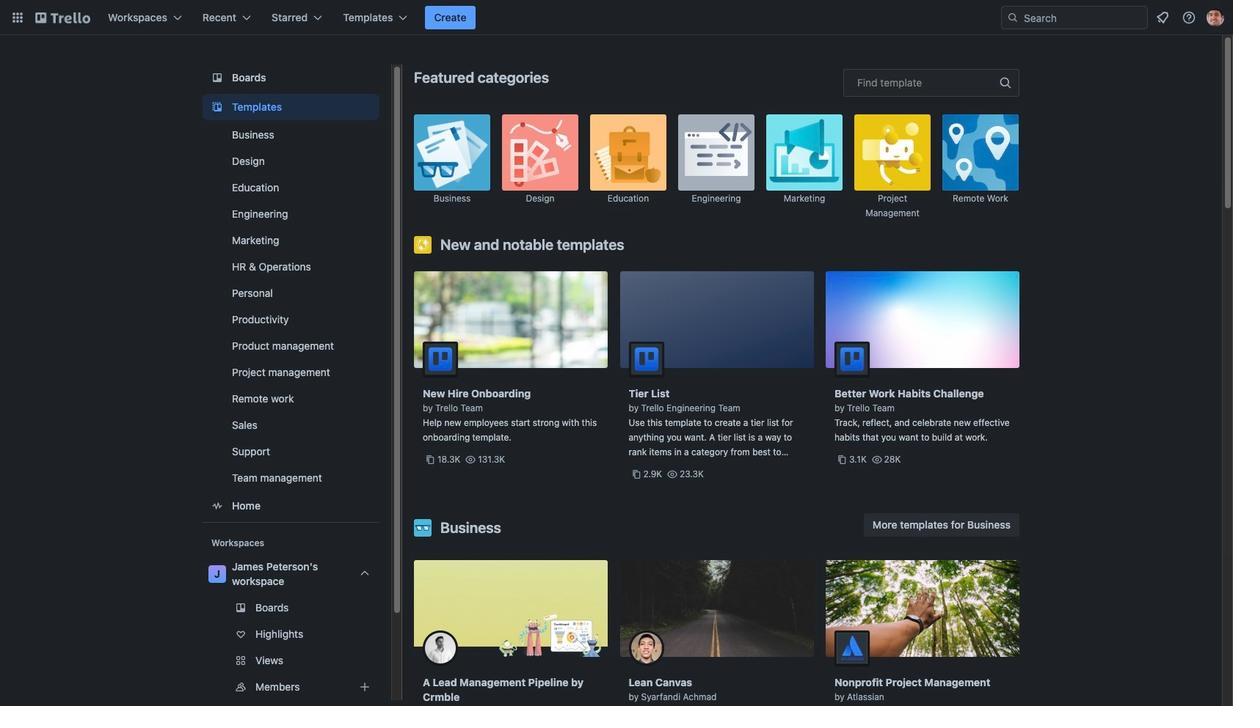 Task type: locate. For each thing, give the bounding box(es) containing it.
0 notifications image
[[1154, 9, 1172, 26]]

2 forward image from the top
[[377, 679, 394, 697]]

business icon image
[[414, 115, 490, 191], [414, 520, 432, 537]]

james peterson (jamespeterson93) image
[[1207, 9, 1225, 26]]

2 business icon image from the top
[[414, 520, 432, 537]]

marketing icon image
[[766, 115, 843, 191]]

1 trello team image from the left
[[423, 342, 458, 377]]

forward image
[[377, 653, 394, 670], [377, 679, 394, 697]]

toni, founder @ crmble image
[[423, 631, 458, 667]]

1 horizontal spatial trello team image
[[835, 342, 870, 377]]

trello team image
[[423, 342, 458, 377], [835, 342, 870, 377]]

forward image right "add" image
[[377, 679, 394, 697]]

0 vertical spatial forward image
[[377, 653, 394, 670]]

1 vertical spatial business icon image
[[414, 520, 432, 537]]

atlassian image
[[835, 631, 870, 667]]

education icon image
[[590, 115, 667, 191]]

None field
[[844, 69, 1020, 97]]

forward image left toni, founder @ crmble image
[[377, 653, 394, 670]]

1 forward image from the top
[[377, 653, 394, 670]]

remote work icon image
[[943, 115, 1019, 191]]

1 vertical spatial forward image
[[377, 679, 394, 697]]

search image
[[1007, 12, 1019, 23]]

primary element
[[0, 0, 1233, 35]]

syarfandi achmad image
[[629, 631, 664, 667]]

0 vertical spatial business icon image
[[414, 115, 490, 191]]

0 horizontal spatial trello team image
[[423, 342, 458, 377]]



Task type: vqa. For each thing, say whether or not it's contained in the screenshot.
Open information menu image
yes



Task type: describe. For each thing, give the bounding box(es) containing it.
project management icon image
[[855, 115, 931, 191]]

home image
[[208, 498, 226, 515]]

open information menu image
[[1182, 10, 1197, 25]]

switch to… image
[[10, 10, 25, 25]]

Search field
[[1001, 6, 1148, 29]]

back to home image
[[35, 6, 90, 29]]

engineering icon image
[[678, 115, 755, 191]]

add image
[[356, 679, 374, 697]]

design icon image
[[502, 115, 578, 191]]

2 trello team image from the left
[[835, 342, 870, 377]]

trello engineering team image
[[629, 342, 664, 377]]

board image
[[208, 69, 226, 87]]

template board image
[[208, 98, 226, 116]]

1 business icon image from the top
[[414, 115, 490, 191]]



